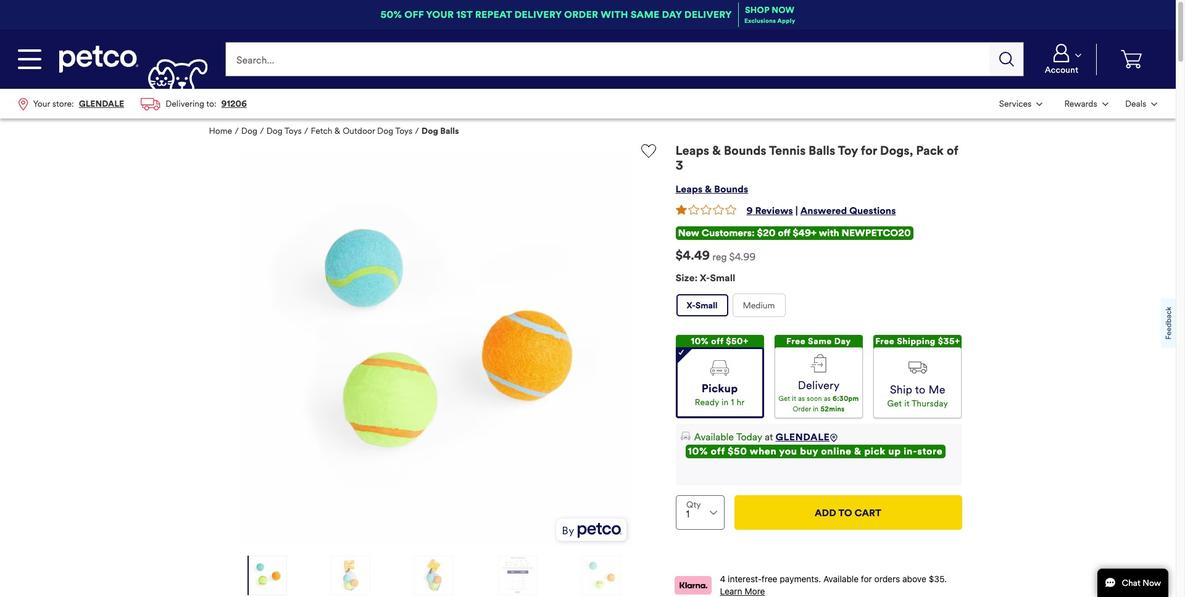 Task type: locate. For each thing, give the bounding box(es) containing it.
off for $50+
[[711, 337, 724, 347]]

1 vertical spatial small
[[696, 301, 718, 311]]

delivery-method-Delivery-[object Object] radio
[[775, 348, 863, 419]]

as left soon
[[799, 395, 805, 403]]

1 vertical spatial leaps
[[676, 184, 703, 195]]

2 for from the top
[[861, 574, 872, 585]]

0 horizontal spatial free
[[787, 337, 806, 347]]

pickup ready in 1 hr
[[695, 382, 745, 408]]

in
[[722, 397, 729, 408], [813, 406, 819, 414]]

1 horizontal spatial as
[[824, 395, 831, 403]]

icon pickup store image for pickup
[[711, 360, 729, 376]]

0 horizontal spatial it
[[792, 395, 797, 403]]

get inside delivery get it as soon as 6:30pm order in 52mins
[[779, 395, 791, 403]]

1 vertical spatial with
[[819, 227, 840, 239]]

x-
[[700, 272, 710, 284], [687, 301, 696, 311]]

1 horizontal spatial available
[[824, 574, 859, 585]]

1 horizontal spatial delivery
[[685, 9, 732, 20]]

in left 1
[[722, 397, 729, 408]]

0 vertical spatial small
[[710, 272, 736, 284]]

free for ship to me
[[876, 337, 895, 347]]

exclusions
[[745, 17, 776, 25]]

get
[[779, 395, 791, 403], [888, 399, 902, 409]]

option group containing delivery
[[676, 335, 962, 419]]

0 vertical spatial same
[[631, 9, 660, 20]]

delivery inside delivery get it as soon as 6:30pm order in 52mins
[[798, 379, 840, 393]]

10% left $50
[[688, 446, 708, 457]]

0 horizontal spatial carat down icon 13 button
[[992, 90, 1050, 117]]

2 dog from the left
[[267, 126, 283, 137]]

0 horizontal spatial carat down icon 13 button
[[1032, 44, 1092, 75]]

/
[[235, 126, 239, 137], [260, 126, 264, 137], [304, 126, 308, 137], [415, 126, 419, 137]]

0 vertical spatial option group
[[676, 294, 962, 322]]

order inside delivery get it as soon as 6:30pm order in 52mins
[[793, 406, 812, 414]]

1 horizontal spatial in
[[813, 406, 819, 414]]

$35+ up delivery get it as soon as 6:30pm order in 52mins
[[808, 350, 830, 361]]

0 horizontal spatial as
[[799, 395, 805, 403]]

&
[[335, 126, 341, 137], [713, 143, 721, 159], [705, 184, 712, 195], [855, 446, 862, 457]]

0 horizontal spatial same
[[631, 9, 660, 20]]

leaps & bounds tennis balls toy for dogs, pack of 3 - thumbnail-5 image
[[582, 557, 621, 596]]

leaps inside leaps & bounds tennis balls toy for dogs, pack of 3
[[676, 143, 710, 159]]

1 vertical spatial available
[[824, 574, 859, 585]]

$49+
[[793, 227, 817, 239]]

same up the search search box
[[631, 9, 660, 20]]

1 horizontal spatial order
[[793, 406, 812, 414]]

medium
[[743, 301, 775, 311]]

0 horizontal spatial $35+
[[808, 350, 830, 361]]

leaps & bounds tennis balls toy for dogs, pack of 3 - carousel image #1 image
[[239, 154, 631, 547]]

it left soon
[[792, 395, 797, 403]]

leaps down 3
[[676, 184, 703, 195]]

with up the search search box
[[601, 9, 629, 20]]

dog
[[241, 126, 257, 137], [267, 126, 283, 137], [377, 126, 393, 137], [422, 126, 438, 137]]

leaps & bounds tennis balls toy for dogs, pack of 3 - thumbnail-1 image
[[248, 557, 287, 596]]

new
[[678, 227, 700, 239]]

1 horizontal spatial x-
[[700, 272, 710, 284]]

bounds left tennis
[[724, 143, 767, 159]]

$35+ right shipping
[[939, 337, 961, 347]]

add
[[815, 507, 837, 519]]

small down reg
[[710, 272, 736, 284]]

1 vertical spatial x-
[[687, 301, 696, 311]]

off right $20
[[778, 227, 791, 239]]

1 horizontal spatial same
[[808, 337, 832, 347]]

small down size : x-small
[[696, 301, 718, 311]]

available right payments. at the right bottom of page
[[824, 574, 859, 585]]

1 vertical spatial option group
[[676, 335, 962, 419]]

tennis
[[769, 143, 806, 159]]

x- inside radio
[[687, 301, 696, 311]]

me
[[929, 384, 946, 397]]

fetch
[[311, 126, 333, 137]]

x- right the ":"
[[700, 272, 710, 284]]

1 horizontal spatial balls
[[809, 143, 836, 159]]

1 vertical spatial for
[[861, 574, 872, 585]]

10% down x-small
[[691, 337, 709, 347]]

available up $50
[[694, 432, 734, 443]]

1 horizontal spatial it
[[905, 399, 910, 409]]

off left $50
[[711, 446, 725, 457]]

0 vertical spatial bounds
[[724, 143, 767, 159]]

available
[[694, 432, 734, 443], [824, 574, 859, 585]]

0 vertical spatial $35+
[[939, 337, 961, 347]]

10% inside option group
[[691, 337, 709, 347]]

delivery right repeat
[[515, 9, 562, 20]]

list
[[10, 89, 255, 119], [991, 89, 1166, 119]]

hr
[[737, 397, 745, 408]]

in inside pickup ready in 1 hr
[[722, 397, 729, 408]]

balls inside leaps & bounds tennis balls toy for dogs, pack of 3
[[809, 143, 836, 159]]

1st
[[457, 9, 473, 20]]

carat down icon 13 button
[[1032, 44, 1092, 75], [1119, 90, 1165, 117]]

off right 50%
[[405, 9, 424, 20]]

to
[[916, 384, 926, 397]]

to
[[839, 507, 853, 519]]

for left orders
[[861, 574, 872, 585]]

order down soon
[[793, 406, 812, 414]]

0 horizontal spatial with
[[601, 9, 629, 20]]

icon pickup store image
[[711, 360, 729, 376], [681, 431, 691, 442]]

1 vertical spatial same
[[808, 337, 832, 347]]

1 horizontal spatial icon pickup store image
[[711, 360, 729, 376]]

orders
[[875, 574, 900, 585]]

2 option group from the top
[[676, 335, 962, 419]]

as up 52mins
[[824, 395, 831, 403]]

1 toys from the left
[[285, 126, 302, 137]]

it
[[792, 395, 797, 403], [905, 399, 910, 409]]

interest-
[[728, 574, 762, 585]]

off for $50
[[711, 446, 725, 457]]

2 toys from the left
[[395, 126, 413, 137]]

1 leaps from the top
[[676, 143, 710, 159]]

leaps & bounds tennis balls toy for dogs, pack of 3 - thumbnail-4 image
[[499, 557, 537, 596]]

for right toy
[[861, 143, 878, 159]]

0 horizontal spatial balls
[[440, 126, 459, 137]]

0 horizontal spatial list
[[10, 89, 255, 119]]

0 vertical spatial leaps
[[676, 143, 710, 159]]

50%
[[381, 9, 402, 20]]

buy
[[800, 446, 819, 457]]

1 for from the top
[[861, 143, 878, 159]]

carat down icon 13 image
[[1076, 53, 1082, 57], [1037, 102, 1043, 106], [1103, 102, 1109, 106], [1152, 102, 1158, 106]]

toys left 'fetch'
[[285, 126, 302, 137]]

4 interest-free payments. available for orders above $35. learn more
[[720, 574, 947, 597]]

1 vertical spatial bounds
[[715, 184, 749, 195]]

option group
[[676, 294, 962, 322], [676, 335, 962, 419]]

bounds up 9
[[715, 184, 749, 195]]

same
[[631, 9, 660, 20], [808, 337, 832, 347]]

1 horizontal spatial carat down icon 13 button
[[1053, 90, 1116, 117]]

repeat
[[475, 9, 512, 20]]

/ right dog link
[[260, 126, 264, 137]]

order
[[564, 9, 599, 20], [793, 406, 812, 414]]

0 horizontal spatial toys
[[285, 126, 302, 137]]

0 vertical spatial for
[[861, 143, 878, 159]]

store
[[918, 446, 943, 457]]

you
[[780, 446, 798, 457]]

1 horizontal spatial get
[[888, 399, 902, 409]]

0 vertical spatial x-
[[700, 272, 710, 284]]

1 vertical spatial balls
[[809, 143, 836, 159]]

order up the search search box
[[564, 9, 599, 20]]

0 horizontal spatial get
[[779, 395, 791, 403]]

0 vertical spatial icon pickup store image
[[711, 360, 729, 376]]

0 vertical spatial with
[[601, 9, 629, 20]]

1 vertical spatial 10%
[[688, 446, 708, 457]]

1 option group from the top
[[676, 294, 962, 322]]

soon
[[807, 395, 822, 403]]

/ left 'fetch'
[[304, 126, 308, 137]]

pick
[[865, 446, 886, 457]]

toys left dog balls link
[[395, 126, 413, 137]]

3 dog from the left
[[377, 126, 393, 137]]

delivery up soon
[[798, 379, 840, 393]]

free left shipping
[[876, 337, 895, 347]]

1 vertical spatial carat down icon 13 button
[[1119, 90, 1165, 117]]

2 leaps from the top
[[676, 184, 703, 195]]

with down answered
[[819, 227, 840, 239]]

$50+
[[726, 337, 749, 347]]

learn more button
[[720, 587, 765, 597]]

1 horizontal spatial list
[[991, 89, 1166, 119]]

1 horizontal spatial free
[[876, 337, 895, 347]]

1 vertical spatial icon pickup store image
[[681, 431, 691, 442]]

for
[[861, 143, 878, 159], [861, 574, 872, 585]]

icon pickup store image inside delivery-method-pickup-ready in 1 hr radio
[[711, 360, 729, 376]]

0 horizontal spatial x-
[[687, 301, 696, 311]]

shop now exclusions apply
[[745, 5, 796, 25]]

get down ship
[[888, 399, 902, 409]]

0 vertical spatial 10%
[[691, 337, 709, 347]]

off left $50+
[[711, 337, 724, 347]]

more
[[745, 587, 765, 597]]

small
[[710, 272, 736, 284], [696, 301, 718, 311]]

glendale
[[776, 432, 830, 443]]

toys
[[285, 126, 302, 137], [395, 126, 413, 137]]

0 horizontal spatial in
[[722, 397, 729, 408]]

it inside delivery get it as soon as 6:30pm order in 52mins
[[792, 395, 797, 403]]

1 vertical spatial $35+
[[808, 350, 830, 361]]

size : x-small
[[676, 272, 736, 284]]

4 / from the left
[[415, 126, 419, 137]]

balls
[[440, 126, 459, 137], [809, 143, 836, 159]]

carat down icon 13 button
[[992, 90, 1050, 117], [1053, 90, 1116, 117]]

1 horizontal spatial carat down icon 13 button
[[1119, 90, 1165, 117]]

1 vertical spatial order
[[793, 406, 812, 414]]

1 horizontal spatial day
[[835, 337, 851, 347]]

ship
[[890, 384, 913, 397]]

get left soon
[[779, 395, 791, 403]]

same up delivery-method-delivery-[object object] option
[[808, 337, 832, 347]]

free for delivery
[[787, 337, 806, 347]]

leaps
[[676, 143, 710, 159], [676, 184, 703, 195]]

off
[[405, 9, 424, 20], [778, 227, 791, 239], [711, 337, 724, 347], [711, 446, 725, 457]]

free inside free same day $35+
[[787, 337, 806, 347]]

shop
[[745, 5, 770, 15]]

1 / from the left
[[235, 126, 239, 137]]

reg
[[713, 251, 727, 263]]

0 horizontal spatial icon pickup store image
[[681, 431, 691, 442]]

2 as from the left
[[824, 395, 831, 403]]

2 carat down icon 13 button from the left
[[1053, 90, 1116, 117]]

bounds for leaps & bounds tennis balls toy for dogs, pack of 3
[[724, 143, 767, 159]]

1 free from the left
[[787, 337, 806, 347]]

free up delivery-method-delivery-[object object] option
[[787, 337, 806, 347]]

in down soon
[[813, 406, 819, 414]]

delivery left shop
[[685, 9, 732, 20]]

0 horizontal spatial order
[[564, 9, 599, 20]]

as
[[799, 395, 805, 403], [824, 395, 831, 403]]

0 vertical spatial available
[[694, 432, 734, 443]]

leaps up leaps & bounds
[[676, 143, 710, 159]]

same inside free same day $35+
[[808, 337, 832, 347]]

1 horizontal spatial $35+
[[939, 337, 961, 347]]

with
[[601, 9, 629, 20], [819, 227, 840, 239]]

bounds inside leaps & bounds tennis balls toy for dogs, pack of 3
[[724, 143, 767, 159]]

0 horizontal spatial day
[[662, 9, 682, 20]]

2 horizontal spatial delivery
[[798, 379, 840, 393]]

2 free from the left
[[876, 337, 895, 347]]

off inside option group
[[711, 337, 724, 347]]

/ left dog link
[[235, 126, 239, 137]]

it down ship
[[905, 399, 910, 409]]

x- down the ":"
[[687, 301, 696, 311]]

your
[[426, 9, 454, 20]]

1 vertical spatial day
[[835, 337, 851, 347]]

:
[[695, 272, 698, 284]]

answered questions link
[[801, 205, 896, 217]]

|
[[796, 205, 798, 217]]

/ left dog balls link
[[415, 126, 419, 137]]

1 horizontal spatial toys
[[395, 126, 413, 137]]

home
[[209, 126, 232, 137]]

off for your
[[405, 9, 424, 20]]



Task type: vqa. For each thing, say whether or not it's contained in the screenshot.
the leftmost with
yes



Task type: describe. For each thing, give the bounding box(es) containing it.
icon carat down image
[[710, 511, 717, 515]]

day inside free same day $35+
[[835, 337, 851, 347]]

9
[[747, 205, 753, 217]]

online
[[821, 446, 852, 457]]

when
[[750, 446, 777, 457]]

delivery-method-Ship to Me-Get it Thursday radio
[[874, 348, 962, 419]]

$35.
[[929, 574, 947, 585]]

$35+ inside free same day $35+
[[808, 350, 830, 361]]

reviews
[[755, 205, 793, 217]]

above
[[903, 574, 927, 585]]

4
[[720, 574, 726, 585]]

add to cart button
[[735, 496, 962, 531]]

variation-Medium radio
[[733, 295, 785, 317]]

$4.99
[[730, 251, 756, 263]]

0 vertical spatial order
[[564, 9, 599, 20]]

up
[[889, 446, 901, 457]]

2 / from the left
[[260, 126, 264, 137]]

in-
[[904, 446, 918, 457]]

answered
[[801, 205, 847, 217]]

0 horizontal spatial available
[[694, 432, 734, 443]]

3
[[676, 158, 684, 174]]

add to cart
[[815, 507, 882, 519]]

$4.49
[[676, 248, 710, 264]]

leaps & bounds tennis balls toy for dogs, pack of 3 - thumbnail-3 image
[[415, 557, 454, 596]]

ship to me get it thursday
[[888, 384, 949, 409]]

leaps & bounds
[[676, 184, 749, 195]]

10% off $50+
[[691, 337, 749, 347]]

bounds for leaps & bounds
[[715, 184, 749, 195]]

option group containing x-small
[[676, 294, 962, 322]]

9 reviews | answered questions
[[747, 205, 896, 217]]

variation-X-Small radio
[[676, 295, 728, 317]]

thursday
[[912, 399, 949, 409]]

now
[[772, 5, 795, 15]]

10% for 10% off $50 when you buy online & pick up in-store
[[688, 446, 708, 457]]

leaps & bounds tennis balls toy for dogs, pack of 3 - thumbnail-2 image
[[332, 557, 370, 596]]

x-small
[[687, 301, 718, 311]]

klarna badge image
[[675, 577, 712, 595]]

icon delivery pin image
[[830, 434, 839, 443]]

10% off $50 when you buy online & pick up in-store
[[688, 446, 943, 457]]

pickup
[[702, 382, 738, 396]]

cart
[[855, 507, 882, 519]]

10% for 10% off $50+
[[691, 337, 709, 347]]

leaps & bounds link
[[676, 184, 749, 195]]

1 dog from the left
[[241, 126, 257, 137]]

payments.
[[780, 574, 822, 585]]

home link
[[209, 126, 232, 137]]

available today at glendale
[[694, 432, 830, 443]]

fetch & outdoor dog toys link
[[311, 126, 413, 137]]

toy
[[838, 143, 858, 159]]

questions
[[850, 205, 896, 217]]

1 list from the left
[[10, 89, 255, 119]]

ready
[[695, 397, 720, 408]]

shipping
[[897, 337, 936, 347]]

50% off your 1st repeat delivery order with same day delivery
[[381, 9, 732, 20]]

for inside the 4 interest-free payments. available for orders above $35. learn more
[[861, 574, 872, 585]]

leaps & bounds tennis balls toy for dogs, pack of 3
[[676, 143, 959, 174]]

0 horizontal spatial delivery
[[515, 9, 562, 20]]

small inside radio
[[696, 301, 718, 311]]

get inside ship to me get it thursday
[[888, 399, 902, 409]]

leaps for leaps & bounds tennis balls toy for dogs, pack of 3
[[676, 143, 710, 159]]

free same day $35+
[[787, 337, 851, 361]]

1
[[731, 397, 735, 408]]

icon check success 4 image
[[679, 349, 684, 355]]

dogs,
[[880, 143, 914, 159]]

$4.49 reg $4.99
[[676, 248, 756, 264]]

shop now link
[[745, 5, 795, 15]]

pack
[[916, 143, 944, 159]]

$20
[[757, 227, 776, 239]]

glendale button
[[776, 430, 830, 445]]

1 carat down icon 13 button from the left
[[992, 90, 1050, 117]]

leaps for leaps & bounds
[[676, 184, 703, 195]]

apply
[[778, 17, 796, 25]]

available inside the 4 interest-free payments. available for orders above $35. learn more
[[824, 574, 859, 585]]

carat down icon 13 button inside list
[[1119, 90, 1165, 117]]

of
[[947, 143, 959, 159]]

home / dog / dog toys / fetch & outdoor dog toys / dog balls
[[209, 126, 459, 137]]

at
[[765, 432, 773, 443]]

size
[[676, 272, 695, 284]]

for inside leaps & bounds tennis balls toy for dogs, pack of 3
[[861, 143, 878, 159]]

icon pickup store image for available today
[[681, 431, 691, 442]]

in inside delivery get it as soon as 6:30pm order in 52mins
[[813, 406, 819, 414]]

1 as from the left
[[799, 395, 805, 403]]

6:30pm
[[833, 395, 859, 403]]

0 vertical spatial carat down icon 13 button
[[1032, 44, 1092, 75]]

search image
[[1000, 52, 1014, 67]]

delivery-method-Pickup-Ready in 1 hr radio
[[676, 348, 764, 419]]

customers:
[[702, 227, 755, 239]]

outdoor
[[343, 126, 375, 137]]

$50
[[728, 446, 748, 457]]

learn
[[720, 587, 743, 597]]

0 vertical spatial balls
[[440, 126, 459, 137]]

dog link
[[241, 126, 257, 137]]

& inside leaps & bounds tennis balls toy for dogs, pack of 3
[[713, 143, 721, 159]]

it inside ship to me get it thursday
[[905, 399, 910, 409]]

delivery get it as soon as 6:30pm order in 52mins
[[779, 379, 859, 414]]

2 list from the left
[[991, 89, 1166, 119]]

newpetco20
[[842, 227, 911, 239]]

dog balls link
[[422, 126, 459, 137]]

0 vertical spatial day
[[662, 9, 682, 20]]

3 / from the left
[[304, 126, 308, 137]]

Search search field
[[226, 42, 990, 77]]

52mins
[[821, 406, 845, 414]]

today
[[736, 432, 763, 443]]

free shipping $35+
[[876, 337, 961, 347]]

dog toys link
[[267, 126, 302, 137]]

new customers: $20 off $49+ with newpetco20
[[678, 227, 911, 239]]

4 dog from the left
[[422, 126, 438, 137]]

free
[[762, 574, 778, 585]]

1 horizontal spatial with
[[819, 227, 840, 239]]



